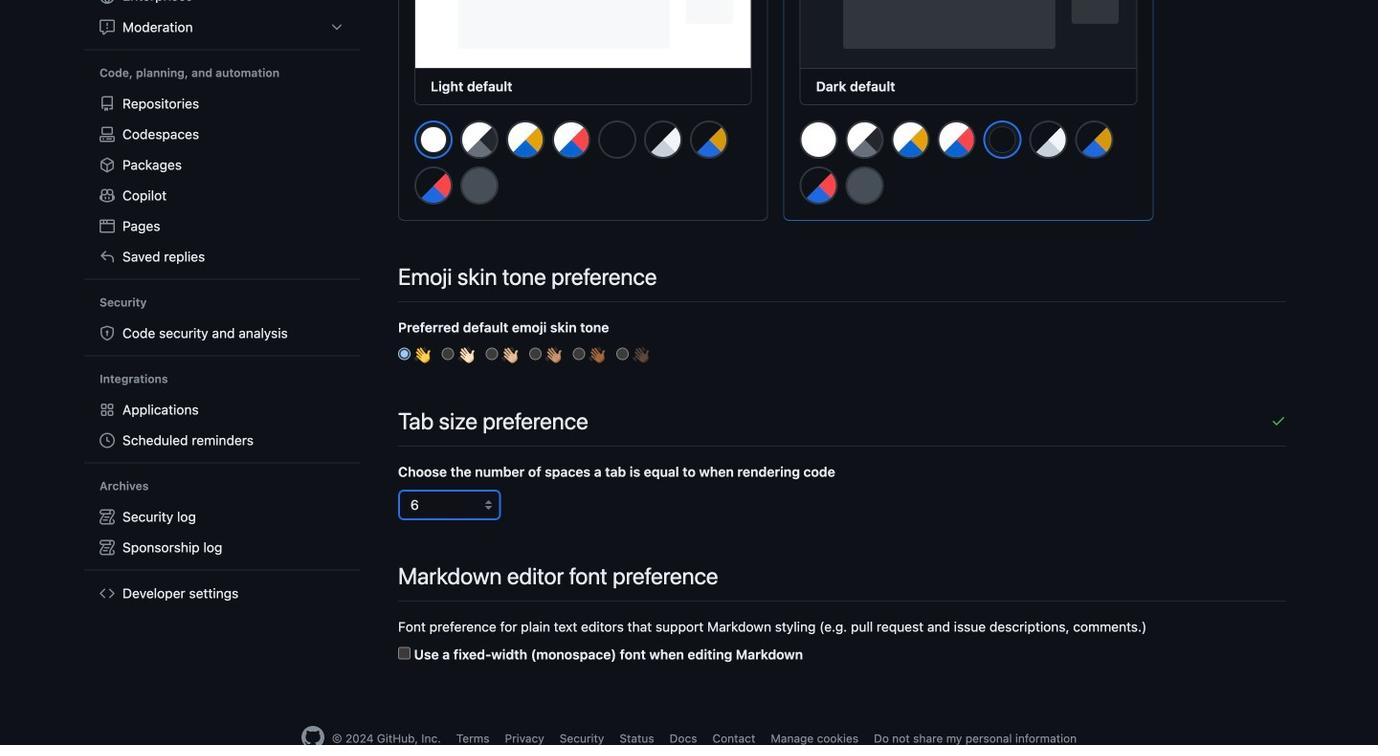 Task type: locate. For each thing, give the bounding box(es) containing it.
light default image for night theme picker option group at the top right of the page
[[800, 121, 839, 159]]

1 horizontal spatial dark tritanopia image
[[800, 167, 839, 205]]

light tritanopia image inside day theme picker option group
[[553, 121, 591, 159]]

light tritanopia image inside night theme picker option group
[[938, 121, 976, 159]]

light high contrast image inside night theme picker option group
[[846, 121, 884, 159]]

light tritanopia image for dark default icon
[[553, 121, 591, 159]]

log image up code image
[[100, 541, 115, 556]]

1 horizontal spatial light default image
[[800, 121, 839, 159]]

homepage image
[[301, 727, 324, 746]]

0 horizontal spatial light high contrast image
[[461, 121, 499, 159]]

1 light protanopia & deuteranopia image from the left
[[507, 121, 545, 159]]

dark protanopia & deuteranopia image
[[690, 121, 729, 159], [1076, 121, 1114, 159]]

dark high contrast image
[[644, 121, 683, 159], [1030, 121, 1068, 159]]

2 light tritanopia image from the left
[[938, 121, 976, 159]]

light tritanopia image
[[553, 121, 591, 159], [938, 121, 976, 159]]

light protanopia & deuteranopia image for the light tritanopia image in the night theme picker option group
[[892, 121, 930, 159]]

option group
[[398, 346, 1287, 366]]

light protanopia & deuteranopia image inside night theme picker option group
[[892, 121, 930, 159]]

light tritanopia image left dark default icon
[[553, 121, 591, 159]]

0 vertical spatial log image
[[100, 510, 115, 525]]

light high contrast image for light protanopia & deuteranopia icon within day theme picker option group
[[461, 121, 499, 159]]

1 horizontal spatial light tritanopia image
[[938, 121, 976, 159]]

shield lock image
[[100, 326, 115, 341]]

2 log image from the top
[[100, 541, 115, 556]]

list
[[92, 0, 352, 43], [92, 89, 352, 272], [92, 395, 352, 456], [92, 502, 352, 563]]

dark tritanopia image for dark dimmed icon
[[800, 167, 839, 205]]

light default image
[[800, 121, 839, 159], [421, 127, 446, 152]]

1 vertical spatial log image
[[100, 541, 115, 556]]

1 horizontal spatial light high contrast image
[[846, 121, 884, 159]]

day theme picker option group
[[414, 120, 752, 213]]

light high contrast image inside day theme picker option group
[[461, 121, 499, 159]]

light protanopia & deuteranopia image
[[507, 121, 545, 159], [892, 121, 930, 159]]

None radio
[[529, 348, 542, 361], [573, 348, 586, 361], [529, 348, 542, 361], [573, 348, 586, 361]]

2 light protanopia & deuteranopia image from the left
[[892, 121, 930, 159]]

copilot image
[[100, 188, 115, 203]]

light tritanopia image for dark default image
[[938, 121, 976, 159]]

2 dark tritanopia image from the left
[[800, 167, 839, 205]]

1 horizontal spatial dark protanopia & deuteranopia image
[[1076, 121, 1114, 159]]

package image
[[100, 158, 115, 173]]

log image
[[100, 510, 115, 525], [100, 541, 115, 556]]

2 dark protanopia & deuteranopia image from the left
[[1076, 121, 1114, 159]]

reply image
[[100, 249, 115, 265]]

light high contrast image up dark dimmed image at left top
[[461, 121, 499, 159]]

1 light tritanopia image from the left
[[553, 121, 591, 159]]

light protanopia & deuteranopia image left dark default image
[[892, 121, 930, 159]]

None checkbox
[[398, 648, 411, 660]]

light high contrast image
[[461, 121, 499, 159], [846, 121, 884, 159]]

light protanopia & deuteranopia image left dark default icon
[[507, 121, 545, 159]]

log image down clock image at the bottom left
[[100, 510, 115, 525]]

dark protanopia & deuteranopia image right dark default icon
[[690, 121, 729, 159]]

0 horizontal spatial light tritanopia image
[[553, 121, 591, 159]]

0 horizontal spatial light protanopia & deuteranopia image
[[507, 121, 545, 159]]

0 horizontal spatial dark protanopia & deuteranopia image
[[690, 121, 729, 159]]

1 dark high contrast image from the left
[[644, 121, 683, 159]]

None radio
[[398, 348, 411, 361], [442, 348, 454, 361], [486, 348, 498, 361], [617, 348, 629, 361], [398, 348, 411, 361], [442, 348, 454, 361], [486, 348, 498, 361], [617, 348, 629, 361]]

dark default image
[[991, 127, 1016, 152]]

1 dark tritanopia image from the left
[[415, 167, 453, 205]]

dark dimmed image
[[846, 167, 884, 205]]

2 dark high contrast image from the left
[[1030, 121, 1068, 159]]

1 log image from the top
[[100, 510, 115, 525]]

light high contrast image up dark dimmed icon
[[846, 121, 884, 159]]

dark high contrast image right dark default image
[[1030, 121, 1068, 159]]

check image
[[1272, 414, 1287, 429]]

dark high contrast image right dark default icon
[[644, 121, 683, 159]]

dark tritanopia image
[[415, 167, 453, 205], [800, 167, 839, 205]]

1 horizontal spatial dark high contrast image
[[1030, 121, 1068, 159]]

dark tritanopia image left dark dimmed image at left top
[[415, 167, 453, 205]]

dark high contrast image for dark default image
[[1030, 121, 1068, 159]]

dark protanopia & deuteranopia image right dark default image
[[1076, 121, 1114, 159]]

2 light high contrast image from the left
[[846, 121, 884, 159]]

light tritanopia image left dark default image
[[938, 121, 976, 159]]

light protanopia & deuteranopia image for the light tritanopia image in the day theme picker option group
[[507, 121, 545, 159]]

1 horizontal spatial light protanopia & deuteranopia image
[[892, 121, 930, 159]]

0 horizontal spatial dark tritanopia image
[[415, 167, 453, 205]]

0 horizontal spatial dark high contrast image
[[644, 121, 683, 159]]

browser image
[[100, 219, 115, 234]]

1 list from the top
[[92, 0, 352, 43]]

code image
[[100, 586, 115, 602]]

1 light high contrast image from the left
[[461, 121, 499, 159]]

0 horizontal spatial light default image
[[421, 127, 446, 152]]

dark tritanopia image left dark dimmed icon
[[800, 167, 839, 205]]

1 dark protanopia & deuteranopia image from the left
[[690, 121, 729, 159]]

repo image
[[100, 96, 115, 112]]

light protanopia & deuteranopia image inside day theme picker option group
[[507, 121, 545, 159]]



Task type: vqa. For each thing, say whether or not it's contained in the screenshot.
flame icon for Srivastav
no



Task type: describe. For each thing, give the bounding box(es) containing it.
apps image
[[100, 403, 115, 418]]

dark high contrast image for dark default icon
[[644, 121, 683, 159]]

dark protanopia & deuteranopia image for dark default image's dark high contrast icon
[[1076, 121, 1114, 159]]

light high contrast image for light protanopia & deuteranopia icon within night theme picker option group
[[846, 121, 884, 159]]

dark dimmed image
[[461, 167, 499, 205]]

night theme picker option group
[[799, 120, 1138, 213]]

dark tritanopia image for dark dimmed image at left top
[[415, 167, 453, 205]]

2 list from the top
[[92, 89, 352, 272]]

clock image
[[100, 433, 115, 449]]

globe image
[[100, 0, 115, 4]]

dark default image
[[598, 121, 637, 159]]

4 list from the top
[[92, 502, 352, 563]]

dark protanopia & deuteranopia image for dark default icon's dark high contrast icon
[[690, 121, 729, 159]]

codespaces image
[[100, 127, 115, 142]]

3 list from the top
[[92, 395, 352, 456]]

light default image for day theme picker option group
[[421, 127, 446, 152]]



